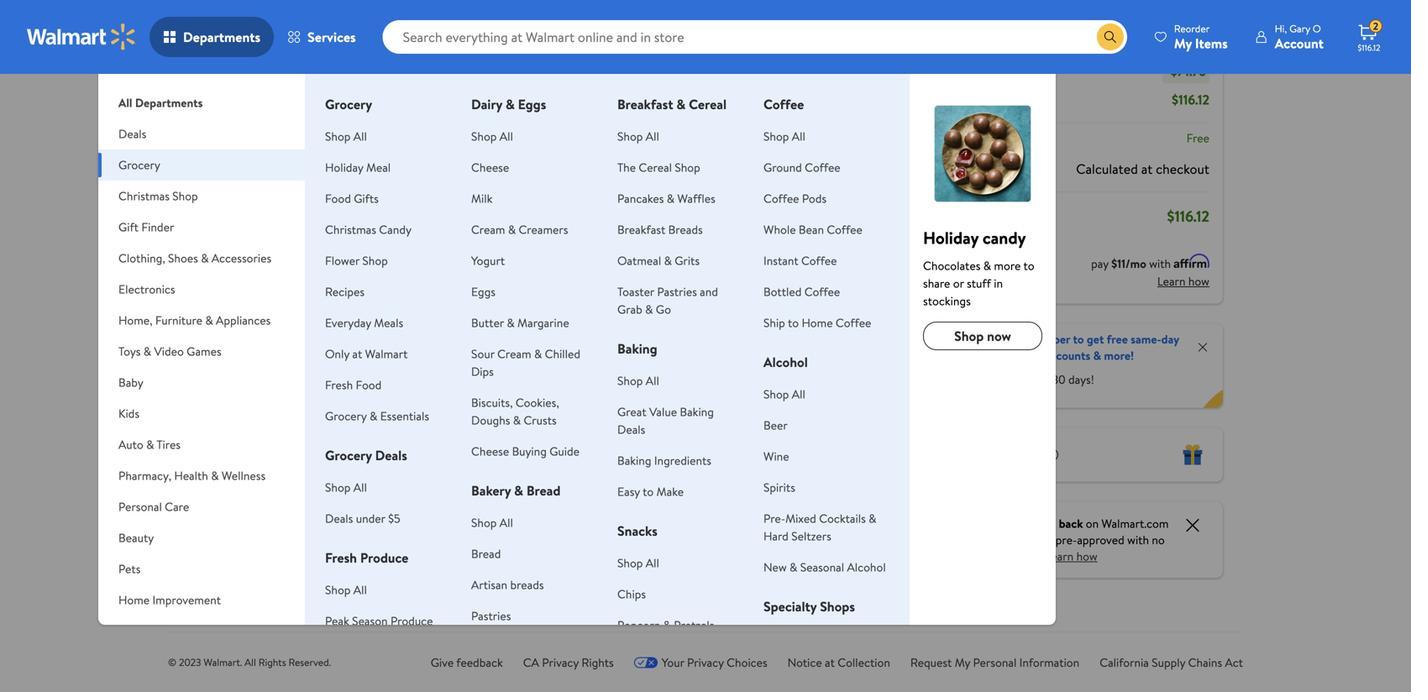 Task type: locate. For each thing, give the bounding box(es) containing it.
notice
[[788, 655, 822, 671]]

shop for grocery's shop all link
[[325, 128, 351, 145]]

0 horizontal spatial privacy
[[542, 655, 579, 671]]

add right butter
[[508, 300, 529, 317]]

your
[[662, 655, 685, 671]]

4 add from the left
[[638, 300, 659, 317]]

shop up the
[[618, 128, 643, 145]]

3 add from the left
[[508, 300, 529, 317]]

add to cart image inside the now $7.49 group
[[748, 299, 768, 319]]

cheese down ice on the left bottom of page
[[471, 443, 509, 460]]

grits
[[675, 253, 700, 269]]

learn more about gifting image
[[1046, 448, 1060, 462]]

1 privacy from the left
[[542, 655, 579, 671]]

shop all link up the
[[618, 128, 660, 145]]

$24.28
[[608, 369, 642, 385]]

1 vertical spatial stainless
[[478, 498, 528, 517]]

0 vertical spatial pickup
[[352, 26, 381, 40]]

learn
[[1158, 273, 1186, 290], [1046, 548, 1074, 565]]

day inside the now $349.00 group
[[366, 492, 381, 506]]

all for baking
[[646, 373, 660, 389]]

same-
[[1131, 331, 1162, 347]]

dairy
[[471, 95, 503, 113]]

shop all for baking
[[618, 373, 660, 389]]

1 vertical spatial alcohol
[[848, 559, 886, 576]]

0 vertical spatial home
[[802, 315, 833, 331]]

video down furniture
[[154, 343, 184, 360]]

shop all for snacks
[[618, 555, 660, 571]]

banner containing become a member to get free same-day delivery, gas discounts & more!
[[905, 324, 1224, 408]]

1 vertical spatial pastries
[[471, 608, 511, 624]]

1 vertical spatial how
[[1077, 548, 1098, 565]]

shop all link for alcohol
[[764, 386, 806, 403]]

2 vertical spatial baking
[[618, 453, 652, 469]]

with inside see if you're pre-approved with no credit risk.
[[1128, 532, 1150, 548]]

1 vertical spatial breakfast
[[618, 221, 666, 238]]

snacks inside now $16.98 $24.28 21.2 ¢/count welch's, gluten free,  berries 'n cherries fruit snacks 0.8oz pouches, 80 count case
[[608, 458, 648, 476]]

1 vertical spatial my
[[955, 655, 971, 671]]

1 horizontal spatial delivery
[[781, 477, 817, 491]]

shipping left services
[[248, 26, 284, 40]]

add inside now $49.00 group
[[248, 300, 269, 317]]

coffee up pods
[[805, 159, 841, 176]]

shop for shop all link associated with grocery deals
[[325, 479, 351, 496]]

coffee pods link
[[764, 190, 827, 207]]

fruit
[[661, 439, 689, 458]]

0 horizontal spatial at
[[352, 346, 362, 362]]

holiday meal link
[[325, 159, 391, 176]]

0 horizontal spatial stainless
[[240, 406, 290, 424]]

add inside the now $7.49 group
[[768, 300, 789, 317]]

grocery up christmas shop
[[119, 157, 160, 173]]

0 horizontal spatial free
[[1011, 371, 1032, 388]]

toaster pastries and grab & go
[[618, 284, 718, 318]]

1 horizontal spatial cereal
[[689, 95, 727, 113]]

at right only
[[352, 346, 362, 362]]

shop left "now"
[[955, 327, 984, 345]]

1 horizontal spatial personal
[[974, 655, 1017, 671]]

baking up $24.28
[[618, 340, 658, 358]]

how down on
[[1077, 548, 1098, 565]]

0 horizontal spatial personal
[[119, 499, 162, 515]]

grocery for "grocery" dropdown button
[[119, 157, 160, 173]]

doughs
[[471, 412, 510, 429]]

now inside now $349.00 $499.00 $349.00/ca xbox series x video game console, black
[[348, 347, 379, 369]]

privacy choices icon image
[[634, 657, 659, 669]]

shop up cheese "link"
[[471, 128, 497, 145]]

holiday for meal
[[325, 159, 364, 176]]

shop all up chips
[[618, 555, 660, 571]]

free inside become a member to get free same-day delivery, gas discounts & more!
[[1107, 331, 1129, 347]]

0 vertical spatial steel
[[218, 424, 248, 443]]

now for now $7.49 $15.97 huntworth men's force heat boost™ lined beanie (realtree edge®)
[[738, 347, 769, 369]]

the
[[618, 159, 636, 176]]

alcohol right seasonal
[[848, 559, 886, 576]]

1 add to cart image from the left
[[228, 299, 248, 319]]

2 add to cart image from the left
[[618, 299, 638, 319]]

add to cart image inside now $49.00 group
[[228, 299, 248, 319]]

0 vertical spatial delivery
[[391, 26, 427, 40]]

lined
[[738, 443, 770, 461]]

& inside biscuits, cookies, doughs & crusts
[[513, 412, 521, 429]]

all up deals under $5 link
[[354, 479, 367, 496]]

1 horizontal spatial bread
[[527, 482, 561, 500]]

holiday meal
[[325, 159, 391, 176]]

1 vertical spatial fresh
[[325, 549, 357, 567]]

cheese up the milk
[[471, 159, 509, 176]]

5 add from the left
[[768, 300, 789, 317]]

1 vertical spatial cream
[[498, 346, 532, 362]]

christmas inside 'dropdown button'
[[119, 188, 170, 204]]

margarine
[[518, 315, 570, 331]]

deals down 'great'
[[618, 421, 646, 438]]

walmart image
[[27, 24, 136, 50]]

now for now $348.00 $579.00 ge profile™ opal™ nugget ice maker with side tank, countertop icemaker, stainless steel
[[478, 347, 509, 369]]

now $348.00 group
[[478, 184, 578, 517]]

2 cheese from the top
[[471, 443, 509, 460]]

christmas up gift finder
[[119, 188, 170, 204]]

deal inside the now $7.49 group
[[745, 194, 765, 208]]

5 add button from the left
[[741, 295, 803, 322]]

request my personal information link
[[911, 655, 1080, 671]]

at for only
[[352, 346, 362, 362]]

shop all link for baking
[[618, 373, 660, 389]]

1 vertical spatial cheese
[[471, 443, 509, 460]]

grocery deals
[[325, 446, 407, 465]]

food gifts
[[325, 190, 379, 207]]

add button inside the now $349.00 group
[[351, 295, 413, 322]]

$49.00
[[252, 347, 298, 369]]

2 horizontal spatial add to cart image
[[748, 299, 768, 319]]

steel left air
[[218, 424, 248, 443]]

and
[[700, 284, 718, 300]]

add button inside now $348.00 group
[[481, 295, 543, 322]]

shop up the welch's,
[[618, 373, 643, 389]]

departments up all departments 'link'
[[183, 28, 261, 46]]

pancakes
[[618, 190, 664, 207]]

produce right season
[[391, 613, 433, 629]]

$5
[[388, 511, 401, 527]]

shop all link for breakfast & cereal
[[618, 128, 660, 145]]

with inside chefman turbo fry stainless steel air fryer with basket divider, 8 quart
[[218, 443, 243, 461]]

learn how link
[[1046, 548, 1098, 565]]

1 horizontal spatial how
[[1189, 273, 1210, 290]]

1 vertical spatial departments
[[135, 95, 203, 111]]

bakery
[[471, 482, 511, 500]]

icemaker,
[[478, 480, 534, 498]]

cocktails
[[820, 511, 866, 527]]

0 vertical spatial departments
[[183, 28, 261, 46]]

with left the no at the bottom right of page
[[1128, 532, 1150, 548]]

3+ up dairy
[[482, 26, 493, 40]]

shipping inside the now $16.98 group
[[638, 471, 674, 485]]

grocery down xbox
[[325, 446, 372, 465]]

1 vertical spatial pickup
[[742, 477, 771, 491]]

deal inside the now $349.00 group
[[355, 194, 375, 208]]

holiday inside the holiday candy chocolates & more to share or stuff in stockings
[[924, 226, 979, 250]]

shop all link up peak
[[325, 582, 367, 598]]

add for now $7.49
[[768, 300, 789, 317]]

pastries down artisan
[[471, 608, 511, 624]]

4 add button from the left
[[611, 295, 673, 322]]

2 privacy from the left
[[687, 655, 724, 671]]

add to cart image for ge profile™ opal™ nugget ice maker with side tank, countertop icemaker, stainless steel
[[488, 299, 508, 319]]

all down $16.98
[[646, 373, 660, 389]]

1 now from the left
[[218, 347, 249, 369]]

0 vertical spatial at
[[1142, 160, 1153, 178]]

countertop
[[478, 461, 547, 480]]

shops
[[820, 598, 855, 616]]

pastries link
[[471, 608, 511, 624]]

0 vertical spatial $116.12
[[1358, 42, 1381, 53]]

all for breakfast & cereal
[[646, 128, 660, 145]]

deal for now $16.98
[[615, 194, 635, 208]]

learn down affirm image
[[1158, 273, 1186, 290]]

0 vertical spatial breakfast
[[618, 95, 674, 113]]

now inside group
[[218, 347, 249, 369]]

shop all link up the force
[[764, 386, 806, 403]]

now $349.00 $499.00 $349.00/ca xbox series x video game console, black
[[348, 347, 436, 458]]

video inside now $349.00 $499.00 $349.00/ca xbox series x video game console, black
[[348, 421, 382, 439]]

now for now $16.98 $24.28 21.2 ¢/count welch's, gluten free,  berries 'n cherries fruit snacks 0.8oz pouches, 80 count case
[[608, 347, 639, 369]]

banner
[[905, 324, 1224, 408]]

add for now $349.00
[[378, 300, 399, 317]]

electronics
[[119, 281, 175, 297]]

food left gifts
[[325, 190, 351, 207]]

day inside the now $16.98 group
[[621, 471, 636, 485]]

shipping inside the now $349.00 group
[[383, 492, 419, 506]]

waffles
[[678, 190, 716, 207]]

0 vertical spatial fresh
[[325, 377, 353, 393]]

0 horizontal spatial video
[[154, 343, 184, 360]]

deal for now $348.00
[[485, 194, 505, 208]]

boost™
[[770, 424, 809, 443]]

grocery inside dropdown button
[[119, 157, 160, 173]]

5 now from the left
[[738, 347, 769, 369]]

all for fresh produce
[[354, 582, 367, 598]]

day inside now $49.00 group
[[236, 477, 251, 491]]

side
[[478, 443, 503, 461]]

appliances
[[216, 312, 271, 329]]

with inside now $348.00 $579.00 ge profile™ opal™ nugget ice maker with side tank, countertop icemaker, stainless steel
[[538, 424, 563, 443]]

0 vertical spatial cream
[[471, 221, 505, 238]]

shop all for coffee
[[764, 128, 806, 145]]

berries
[[641, 421, 682, 439]]

now $49.00
[[218, 347, 298, 369]]

add to cart image inside the now $16.98 group
[[618, 299, 638, 319]]

edge®)
[[796, 461, 834, 480]]

3+ left pre-
[[742, 500, 753, 515]]

shop for shop all link for snacks
[[618, 555, 643, 571]]

snacks up easy on the bottom of page
[[608, 458, 648, 476]]

rights left privacy choices icon
[[582, 655, 614, 671]]

taxes
[[919, 160, 950, 178]]

cream up $579.00
[[498, 346, 532, 362]]

$71.76
[[1171, 62, 1207, 80]]

affirm image
[[1174, 254, 1210, 268]]

season
[[352, 613, 388, 629]]

2 fresh from the top
[[325, 549, 357, 567]]

all up holiday meal "link"
[[354, 128, 367, 145]]

1 breakfast from the top
[[618, 95, 674, 113]]

ship
[[764, 315, 786, 331]]

2 vertical spatial at
[[825, 655, 835, 671]]

1 vertical spatial home
[[119, 592, 150, 608]]

all for dairy & eggs
[[500, 128, 513, 145]]

0 horizontal spatial delivery
[[391, 26, 427, 40]]

deal for now $7.49
[[745, 194, 765, 208]]

add to cart image inside the now $349.00 group
[[358, 299, 378, 319]]

oatmeal & grits
[[618, 253, 700, 269]]

walmart.com
[[1102, 516, 1169, 532]]

all up chips link
[[646, 555, 660, 571]]

breakfast down pancakes
[[618, 221, 666, 238]]

shop all link up cheese "link"
[[471, 128, 513, 145]]

1 vertical spatial steel
[[532, 498, 561, 517]]

3+ day shipping up dairy & eggs
[[482, 26, 549, 40]]

my inside reorder my items
[[1175, 34, 1193, 53]]

all down bakery & bread
[[500, 515, 513, 531]]

games
[[187, 343, 222, 360]]

Search search field
[[383, 20, 1128, 54]]

2 add to cart image from the left
[[488, 299, 508, 319]]

privacy right ca
[[542, 655, 579, 671]]

delivery inside the now $7.49 group
[[781, 477, 817, 491]]

to inside become a member to get free same-day delivery, gas discounts & more!
[[1074, 331, 1085, 347]]

add up now $49.00
[[248, 300, 269, 317]]

now $7.49 group
[[738, 184, 838, 524]]

now inside now $16.98 $24.28 21.2 ¢/count welch's, gluten free,  berries 'n cherries fruit snacks 0.8oz pouches, 80 count case
[[608, 347, 639, 369]]

shop now link
[[924, 322, 1043, 350]]

all down dairy & eggs
[[500, 128, 513, 145]]

shop for shop all link related to coffee
[[764, 128, 789, 145]]

1 deal from the left
[[355, 194, 375, 208]]

shop up holiday meal "link"
[[325, 128, 351, 145]]

add for now $348.00
[[508, 300, 529, 317]]

cream up yogurt link
[[471, 221, 505, 238]]

christmas down food gifts link
[[325, 221, 376, 238]]

shipping down baking ingredients
[[638, 471, 674, 485]]

food
[[325, 190, 351, 207], [356, 377, 382, 393]]

search icon image
[[1104, 30, 1118, 44]]

0 vertical spatial my
[[1175, 34, 1193, 53]]

0 horizontal spatial add to cart image
[[228, 299, 248, 319]]

1 horizontal spatial add to cart image
[[488, 299, 508, 319]]

peak season produce link
[[325, 613, 433, 629]]

deal up christmas candy link
[[355, 194, 375, 208]]

now for now $49.00
[[218, 347, 249, 369]]

shop all up holiday meal "link"
[[325, 128, 367, 145]]

bread down 1228
[[527, 482, 561, 500]]

shop all up the
[[618, 128, 660, 145]]

only at walmart
[[325, 346, 408, 362]]

1 horizontal spatial privacy
[[687, 655, 724, 671]]

0 vertical spatial christmas
[[119, 188, 170, 204]]

0 vertical spatial stainless
[[240, 406, 290, 424]]

shop all link for snacks
[[618, 555, 660, 571]]

0 horizontal spatial pastries
[[471, 608, 511, 624]]

kids
[[119, 405, 140, 422]]

1 add button from the left
[[221, 295, 283, 322]]

1 add from the left
[[248, 300, 269, 317]]

3+ day shipping up $5
[[352, 492, 419, 506]]

recipes link
[[325, 284, 365, 300]]

deal inside now $348.00 group
[[485, 194, 505, 208]]

my right request
[[955, 655, 971, 671]]

now inside 'now $7.49 $15.97 huntworth men's force heat boost™ lined beanie (realtree edge®)'
[[738, 347, 769, 369]]

add to cart image
[[358, 299, 378, 319], [618, 299, 638, 319], [748, 299, 768, 319]]

2-day shipping inside now $348.00 group
[[482, 477, 544, 491]]

1 horizontal spatial video
[[348, 421, 382, 439]]

0 horizontal spatial holiday
[[325, 159, 364, 176]]

reserved.
[[289, 655, 331, 670]]

0 vertical spatial alcohol
[[764, 353, 808, 371]]

shop up chips
[[618, 555, 643, 571]]

4 deal from the left
[[745, 194, 765, 208]]

shop all up peak
[[325, 582, 367, 598]]

shipping right services popup button
[[378, 50, 414, 64]]

at for notice
[[825, 655, 835, 671]]

1 horizontal spatial christmas
[[325, 221, 376, 238]]

your privacy choices
[[662, 655, 768, 671]]

shipping up breakfast & cereal
[[638, 26, 674, 40]]

1 vertical spatial eggs
[[471, 284, 496, 300]]

1 horizontal spatial food
[[356, 377, 382, 393]]

0 vertical spatial eggs
[[518, 95, 547, 113]]

4 now from the left
[[608, 347, 639, 369]]

2 deal from the left
[[485, 194, 505, 208]]

heat
[[738, 424, 767, 443]]

new & seasonal alcohol
[[764, 559, 886, 576]]

personal left information
[[974, 655, 1017, 671]]

shop all up cheese "link"
[[471, 128, 513, 145]]

1 horizontal spatial learn
[[1158, 273, 1186, 290]]

1 vertical spatial $116.12
[[1172, 90, 1210, 109]]

all for bakery & bread
[[500, 515, 513, 531]]

0 vertical spatial snacks
[[608, 458, 648, 476]]

0 horizontal spatial learn
[[1046, 548, 1074, 565]]

1 horizontal spatial alcohol
[[848, 559, 886, 576]]

stainless inside now $348.00 $579.00 ge profile™ opal™ nugget ice maker with side tank, countertop icemaker, stainless steel
[[478, 498, 528, 517]]

try
[[941, 371, 956, 388]]

day inside become a member to get free same-day delivery, gas discounts & more!
[[1162, 331, 1180, 347]]

1 vertical spatial food
[[356, 377, 382, 393]]

$348.00
[[512, 347, 567, 369]]

close walmart plus section image
[[1197, 341, 1210, 354]]

cheese for cheese buying guide
[[471, 443, 509, 460]]

dismiss capital one banner image
[[1183, 516, 1203, 536]]

add to cart image inside now $348.00 group
[[488, 299, 508, 319]]

stainless inside chefman turbo fry stainless steel air fryer with basket divider, 8 quart
[[240, 406, 290, 424]]

1 vertical spatial cereal
[[639, 159, 672, 176]]

grocery button
[[98, 150, 305, 181]]

delivery for 3+ day shipping
[[781, 477, 817, 491]]

at right notice
[[825, 655, 835, 671]]

shop for shop all link corresponding to breakfast & cereal
[[618, 128, 643, 145]]

shipping down 'basket'
[[253, 477, 289, 491]]

add inside the now $16.98 group
[[638, 300, 659, 317]]

all for grocery
[[354, 128, 367, 145]]

3+ day shipping
[[482, 26, 549, 40], [222, 477, 289, 491], [352, 492, 419, 506], [742, 500, 809, 515]]

all for alcohol
[[792, 386, 806, 403]]

1 horizontal spatial learn how
[[1158, 273, 1210, 290]]

holiday for candy
[[924, 226, 979, 250]]

3+ day shipping inside the now $7.49 group
[[742, 500, 809, 515]]

0 horizontal spatial home
[[119, 592, 150, 608]]

2 add from the left
[[378, 300, 399, 317]]

get
[[1087, 331, 1105, 347]]

1 horizontal spatial add to cart image
[[618, 299, 638, 319]]

baking up "pouches,"
[[618, 453, 652, 469]]

beer link
[[764, 417, 788, 434]]

pickup for 2-
[[352, 26, 381, 40]]

my up the -$71.76
[[1175, 34, 1193, 53]]

bread link
[[471, 546, 501, 562]]

deals inside great value baking deals
[[618, 421, 646, 438]]

ca privacy rights link
[[523, 655, 614, 671]]

cheese buying guide
[[471, 443, 580, 460]]

add to cart image for $349.00
[[358, 299, 378, 319]]

1 vertical spatial bread
[[471, 546, 501, 562]]

delivery
[[391, 26, 427, 40], [781, 477, 817, 491]]

improvement
[[153, 592, 221, 608]]

fresh
[[325, 377, 353, 393], [325, 549, 357, 567]]

delivery for 2-day shipping
[[391, 26, 427, 40]]

1 cheese from the top
[[471, 159, 509, 176]]

shop up waffles
[[675, 159, 701, 176]]

shop all up the bread link on the bottom of page
[[471, 515, 513, 531]]

opal™
[[478, 406, 512, 424]]

$11/mo
[[1112, 255, 1147, 272]]

0 horizontal spatial learn how
[[1046, 548, 1098, 565]]

1 vertical spatial learn how
[[1046, 548, 1098, 565]]

pretzels
[[674, 617, 715, 634]]

shipping inside now $49.00 group
[[253, 477, 289, 491]]

1 add to cart image from the left
[[358, 299, 378, 319]]

1 vertical spatial holiday
[[924, 226, 979, 250]]

1 horizontal spatial holiday
[[924, 226, 979, 250]]

pickup for 3+
[[742, 477, 771, 491]]

0 horizontal spatial cereal
[[639, 159, 672, 176]]

shop all for alcohol
[[764, 386, 806, 403]]

3+ day shipping down 'basket'
[[222, 477, 289, 491]]

shop all link for dairy & eggs
[[471, 128, 513, 145]]

1 horizontal spatial pickup
[[742, 477, 771, 491]]

shop all up ground
[[764, 128, 806, 145]]

deal for now $349.00
[[355, 194, 375, 208]]

new
[[764, 559, 787, 576]]

1 vertical spatial video
[[348, 421, 382, 439]]

departments up deals dropdown button
[[135, 95, 203, 111]]

3 add button from the left
[[481, 295, 543, 322]]

add button inside the now $7.49 group
[[741, 295, 803, 322]]

all up the cereal shop at the left of page
[[646, 128, 660, 145]]

0 vertical spatial baking
[[618, 340, 658, 358]]

everyday meals link
[[325, 315, 403, 331]]

shop up peak
[[325, 582, 351, 598]]

1 vertical spatial christmas
[[325, 221, 376, 238]]

all up season
[[354, 582, 367, 598]]

3+ up personal care dropdown button
[[222, 477, 233, 491]]

0 vertical spatial free
[[1107, 331, 1129, 347]]

add inside now $348.00 group
[[508, 300, 529, 317]]

1 horizontal spatial home
[[802, 315, 833, 331]]

1 fresh from the top
[[325, 377, 353, 393]]

0 horizontal spatial food
[[325, 190, 351, 207]]

2 horizontal spatial at
[[1142, 160, 1153, 178]]

buying
[[512, 443, 547, 460]]

0 horizontal spatial steel
[[218, 424, 248, 443]]

3 add to cart image from the left
[[748, 299, 768, 319]]

2 add button from the left
[[351, 295, 413, 322]]

add button inside the now $16.98 group
[[611, 295, 673, 322]]

walmart plus image
[[919, 341, 969, 358]]

0 vertical spatial how
[[1189, 273, 1210, 290]]

now inside now $348.00 $579.00 ge profile™ opal™ nugget ice maker with side tank, countertop icemaker, stainless steel
[[478, 347, 509, 369]]

cheese
[[471, 159, 509, 176], [471, 443, 509, 460]]

now for now $349.00 $499.00 $349.00/ca xbox series x video game console, black
[[348, 347, 379, 369]]

all up ground coffee link
[[792, 128, 806, 145]]

1 vertical spatial baking
[[680, 404, 714, 420]]

shop up deals under $5 link
[[325, 479, 351, 496]]

shop all link up holiday meal "link"
[[325, 128, 367, 145]]

alcohol up the huntworth in the right bottom of the page
[[764, 353, 808, 371]]

2 now from the left
[[348, 347, 379, 369]]

1 horizontal spatial at
[[825, 655, 835, 671]]

1 vertical spatial personal
[[974, 655, 1017, 671]]

ge
[[478, 387, 496, 406]]

pods
[[802, 190, 827, 207]]

1 horizontal spatial steel
[[532, 498, 561, 517]]

& inside 'pre-mixed cocktails & hard seltzers'
[[869, 511, 877, 527]]

add right everyday
[[378, 300, 399, 317]]

0 vertical spatial cereal
[[689, 95, 727, 113]]

deal inside the now $16.98 group
[[615, 194, 635, 208]]

add to cart image for chefman turbo fry stainless steel air fryer with basket divider, 8 quart
[[228, 299, 248, 319]]

shop all for bakery & bread
[[471, 515, 513, 531]]

0 vertical spatial cheese
[[471, 159, 509, 176]]

all departments link
[[98, 74, 305, 118]]

0 vertical spatial food
[[325, 190, 351, 207]]

steel inside chefman turbo fry stainless steel air fryer with basket divider, 8 quart
[[218, 424, 248, 443]]

ca privacy rights
[[523, 655, 614, 671]]

delivery right services
[[391, 26, 427, 40]]

meals
[[374, 315, 403, 331]]

3 now from the left
[[478, 347, 509, 369]]

shop down "grocery" dropdown button
[[173, 188, 198, 204]]

fresh for fresh produce
[[325, 549, 357, 567]]

add to cart image
[[228, 299, 248, 319], [488, 299, 508, 319]]

fresh for fresh food
[[325, 377, 353, 393]]

biscuits, cookies, doughs & crusts
[[471, 395, 559, 429]]

with up wellness
[[218, 443, 243, 461]]

food up xbox
[[356, 377, 382, 393]]

0 horizontal spatial my
[[955, 655, 971, 671]]

add inside the now $349.00 group
[[378, 300, 399, 317]]

0 horizontal spatial add to cart image
[[358, 299, 378, 319]]

breakfast up the cereal shop link
[[618, 95, 674, 113]]

holiday down estimated
[[924, 226, 979, 250]]

clothing,
[[119, 250, 165, 266]]

pickup inside the now $7.49 group
[[742, 477, 771, 491]]

$116.12 up affirm image
[[1168, 206, 1210, 227]]

2 breakfast from the top
[[618, 221, 666, 238]]

personal up beauty at the left bottom
[[119, 499, 162, 515]]

shop all link for bakery & bread
[[471, 515, 513, 531]]

learn how down back
[[1046, 548, 1098, 565]]

to right more
[[1024, 258, 1035, 274]]

only
[[325, 346, 350, 362]]

breads
[[669, 221, 703, 238]]

shop up ground
[[764, 128, 789, 145]]

personal inside dropdown button
[[119, 499, 162, 515]]

shop inside 'dropdown button'
[[173, 188, 198, 204]]

0 horizontal spatial christmas
[[119, 188, 170, 204]]

pastries up "go" at the top left of page
[[657, 284, 697, 300]]

shop for dairy & eggs shop all link
[[471, 128, 497, 145]]

shop all
[[325, 128, 367, 145], [471, 128, 513, 145], [618, 128, 660, 145], [764, 128, 806, 145], [618, 373, 660, 389], [764, 386, 806, 403], [325, 479, 367, 496], [471, 515, 513, 531], [618, 555, 660, 571], [325, 582, 367, 598]]

3 deal from the left
[[615, 194, 635, 208]]

shop up the bread link on the bottom of page
[[471, 515, 497, 531]]

shop for shop all link corresponding to baking
[[618, 373, 643, 389]]

shop for shop now link
[[955, 327, 984, 345]]



Task type: describe. For each thing, give the bounding box(es) containing it.
5
[[792, 450, 798, 464]]

& inside toaster pastries and grab & go
[[646, 301, 653, 318]]

toaster
[[618, 284, 655, 300]]

add to cart image for $16.98
[[618, 299, 638, 319]]

deals inside dropdown button
[[119, 126, 147, 142]]

all for coffee
[[792, 128, 806, 145]]

privacy for ca
[[542, 655, 579, 671]]

butter
[[471, 315, 504, 331]]

& inside sour cream & chilled dips
[[534, 346, 542, 362]]

ground coffee link
[[764, 159, 841, 176]]

breakfast for breakfast & cereal
[[618, 95, 674, 113]]

great
[[618, 404, 647, 420]]

& inside the holiday candy chocolates & more to share or stuff in stockings
[[984, 258, 992, 274]]

pharmacy,
[[119, 468, 171, 484]]

whole
[[764, 221, 796, 238]]

butter & margarine link
[[471, 315, 570, 331]]

under
[[356, 511, 386, 527]]

christmas for christmas candy
[[325, 221, 376, 238]]

meal
[[366, 159, 391, 176]]

shop left more
[[208, 153, 242, 174]]

shop all link for fresh produce
[[325, 582, 367, 598]]

all inside 'link'
[[119, 95, 132, 111]]

pre-mixed cocktails & hard seltzers link
[[764, 511, 877, 545]]

2- inside the now $16.98 group
[[612, 471, 621, 485]]

to right easy on the bottom of page
[[643, 484, 654, 500]]

cheese for cheese "link"
[[471, 159, 509, 176]]

& inside dropdown button
[[211, 468, 219, 484]]

coffee right bean
[[827, 221, 863, 238]]

shop all for grocery
[[325, 128, 367, 145]]

breads
[[510, 577, 544, 593]]

whole bean coffee
[[764, 221, 863, 238]]

1228
[[532, 450, 552, 464]]

1 vertical spatial free
[[1011, 371, 1032, 388]]

privacy for your
[[687, 655, 724, 671]]

3+ day shipping inside the now $349.00 group
[[352, 492, 419, 506]]

1 vertical spatial learn
[[1046, 548, 1074, 565]]

0 horizontal spatial rights
[[259, 655, 286, 670]]

1 horizontal spatial rights
[[582, 655, 614, 671]]

tires
[[157, 437, 181, 453]]

shop all link for grocery deals
[[325, 479, 367, 496]]

home, furniture & appliances button
[[98, 305, 305, 336]]

bottled coffee
[[764, 284, 841, 300]]

series
[[380, 402, 415, 421]]

30
[[1053, 371, 1066, 388]]

cream & creamers link
[[471, 221, 568, 238]]

shop now
[[955, 327, 1012, 345]]

flower shop link
[[325, 253, 388, 269]]

Walmart Site-Wide search field
[[383, 20, 1128, 54]]

1 vertical spatial produce
[[391, 613, 433, 629]]

0 horizontal spatial alcohol
[[764, 353, 808, 371]]

deals down game
[[375, 446, 407, 465]]

breakfast breads
[[618, 221, 703, 238]]

my for personal
[[955, 655, 971, 671]]

shipping up dairy & eggs
[[513, 26, 549, 40]]

ca
[[523, 655, 539, 671]]

information
[[1020, 655, 1080, 671]]

on
[[1086, 516, 1099, 532]]

all for grocery deals
[[354, 479, 367, 496]]

0 horizontal spatial how
[[1077, 548, 1098, 565]]

gluten
[[658, 402, 698, 421]]

peak season produce
[[325, 613, 433, 629]]

departments inside "departments" popup button
[[183, 28, 261, 46]]

biscuits, cookies, doughs & crusts link
[[471, 395, 559, 429]]

home inside home improvement dropdown button
[[119, 592, 150, 608]]

pre-
[[764, 511, 786, 527]]

make
[[657, 484, 684, 500]]

deals left under
[[325, 511, 353, 527]]

shipping inside the now $7.49 group
[[773, 500, 809, 515]]

coffee down ground
[[764, 190, 800, 207]]

0 vertical spatial learn how
[[1158, 273, 1210, 290]]

shop for fresh produce shop all link
[[325, 582, 351, 598]]

at for calculated
[[1142, 160, 1153, 178]]

the cereal shop
[[618, 159, 701, 176]]

gifting image
[[1183, 445, 1203, 465]]

auto & tires button
[[98, 429, 305, 461]]

you're
[[1022, 532, 1053, 548]]

stockings
[[924, 293, 971, 309]]

to right ship
[[788, 315, 799, 331]]

all for snacks
[[646, 555, 660, 571]]

shop for bakery & bread's shop all link
[[471, 515, 497, 531]]

2-day shipping inside the now $16.98 group
[[612, 471, 674, 485]]

add button for now $16.98
[[611, 295, 673, 322]]

0 vertical spatial bread
[[527, 482, 561, 500]]

total
[[981, 207, 1009, 226]]

pets button
[[98, 554, 305, 585]]

shop down christmas candy link
[[363, 253, 388, 269]]

pay $11/mo with
[[1092, 255, 1174, 272]]

(realtree
[[738, 461, 793, 480]]

-$71.76
[[1166, 62, 1207, 80]]

shoes
[[168, 250, 198, 266]]

coffee down bottled coffee
[[836, 315, 872, 331]]

next slide for horizontalscrollerrecommendations list image
[[805, 248, 845, 289]]

yogurt
[[471, 253, 505, 269]]

cookies,
[[516, 395, 559, 411]]

1 vertical spatial snacks
[[618, 522, 658, 540]]

sour cream & chilled dips
[[471, 346, 581, 380]]

become
[[976, 331, 1017, 347]]

flower
[[325, 253, 360, 269]]

add button for now $349.00
[[351, 295, 413, 322]]

coffee down whole bean coffee
[[802, 253, 837, 269]]

day inside the now $7.49 group
[[756, 500, 771, 515]]

reorder
[[1175, 21, 1210, 36]]

2- inside now $348.00 group
[[482, 477, 491, 491]]

cherries
[[608, 439, 658, 458]]

deals right more
[[284, 153, 320, 174]]

3+ inside the now $349.00 group
[[352, 492, 363, 506]]

3+ inside the now $7.49 group
[[742, 500, 753, 515]]

great value baking deals link
[[618, 404, 714, 438]]

video inside toys & video games dropdown button
[[154, 343, 184, 360]]

shop all for grocery deals
[[325, 479, 367, 496]]

request
[[911, 655, 952, 671]]

earn 5% cash back on walmart.com
[[990, 516, 1169, 532]]

shop for shop all link for alcohol
[[764, 386, 789, 403]]

now $16.98 group
[[608, 184, 708, 513]]

steel inside now $348.00 $579.00 ge profile™ opal™ nugget ice maker with side tank, countertop icemaker, stainless steel
[[532, 498, 561, 517]]

huntworth
[[738, 387, 802, 406]]

coffee up ship to home coffee link
[[805, 284, 841, 300]]

day inside now $348.00 group
[[491, 477, 506, 491]]

now $49.00 group
[[218, 184, 318, 501]]

choices
[[727, 655, 768, 671]]

pancakes & waffles link
[[618, 190, 716, 207]]

to inside the holiday candy chocolates & more to share or stuff in stockings
[[1024, 258, 1035, 274]]

cheese link
[[471, 159, 509, 176]]

christmas for christmas shop
[[119, 188, 170, 204]]

departments inside all departments 'link'
[[135, 95, 203, 111]]

shop all for breakfast & cereal
[[618, 128, 660, 145]]

pre-
[[1056, 532, 1078, 548]]

baking for baking
[[618, 340, 658, 358]]

grocery up holiday meal "link"
[[325, 95, 372, 113]]

& inside become a member to get free same-day delivery, gas discounts & more!
[[1094, 347, 1102, 364]]

artisan
[[471, 577, 508, 593]]

0 horizontal spatial bread
[[471, 546, 501, 562]]

0 vertical spatial learn
[[1158, 273, 1186, 290]]

pouches,
[[608, 476, 660, 495]]

candy
[[983, 226, 1027, 250]]

beer
[[764, 417, 788, 434]]

my for items
[[1175, 34, 1193, 53]]

cash
[[1034, 516, 1057, 532]]

o
[[1313, 21, 1322, 36]]

pets
[[119, 561, 141, 577]]

add button for now $348.00
[[481, 295, 543, 322]]

calculated
[[1077, 160, 1139, 178]]

walmart
[[365, 346, 408, 362]]

5%
[[1016, 516, 1031, 532]]

grocery image
[[924, 94, 1043, 213]]

gifts
[[354, 190, 379, 207]]

more
[[994, 258, 1021, 274]]

3+ day shipping inside now $49.00 group
[[222, 477, 289, 491]]

beauty button
[[98, 523, 305, 554]]

popcorn & pretzels
[[618, 617, 715, 634]]

shop all for fresh produce
[[325, 582, 367, 598]]

discounts
[[1042, 347, 1091, 364]]

$16.98
[[642, 347, 683, 369]]

chips link
[[618, 586, 646, 603]]

cream inside sour cream & chilled dips
[[498, 346, 532, 362]]

home improvement
[[119, 592, 221, 608]]

¢/count
[[630, 383, 670, 400]]

all right walmart.
[[245, 655, 256, 670]]

add button for now $7.49
[[741, 295, 803, 322]]

$7.49
[[772, 347, 807, 369]]

3+ inside now $49.00 group
[[222, 477, 233, 491]]

shop all link for grocery
[[325, 128, 367, 145]]

2 vertical spatial $116.12
[[1168, 206, 1210, 227]]

grocery for grocery & essentials
[[325, 408, 367, 424]]

0 vertical spatial produce
[[360, 549, 409, 567]]

pharmacy, health & wellness
[[119, 468, 266, 484]]

add button inside now $49.00 group
[[221, 295, 283, 322]]

baking inside great value baking deals
[[680, 404, 714, 420]]

coffee up ground
[[764, 95, 805, 113]]

gary
[[1290, 21, 1311, 36]]

hard
[[764, 528, 789, 545]]

baking ingredients link
[[618, 453, 712, 469]]

member
[[1028, 331, 1071, 347]]

pastries inside toaster pastries and grab & go
[[657, 284, 697, 300]]

clothing, shoes & accessories
[[119, 250, 272, 266]]

popcorn & pretzels link
[[618, 617, 715, 634]]

see if you're pre-approved with no credit risk.
[[990, 532, 1165, 565]]

shop all for dairy & eggs
[[471, 128, 513, 145]]

baking for baking ingredients
[[618, 453, 652, 469]]

now $16.98 $24.28 21.2 ¢/count welch's, gluten free,  berries 'n cherries fruit snacks 0.8oz pouches, 80 count case
[[608, 347, 698, 513]]

gift finder
[[119, 219, 174, 235]]

with right $11/mo
[[1150, 255, 1172, 272]]

value
[[650, 404, 677, 420]]

grocery for grocery deals
[[325, 446, 372, 465]]

shop all link for coffee
[[764, 128, 806, 145]]

0 horizontal spatial eggs
[[471, 284, 496, 300]]

now $349.00 group
[[348, 184, 448, 516]]

breakfast for breakfast breads
[[618, 221, 666, 238]]

breakfast & cereal
[[618, 95, 727, 113]]

shipping inside now $348.00 group
[[508, 477, 544, 491]]



Task type: vqa. For each thing, say whether or not it's contained in the screenshot.
Waffles
yes



